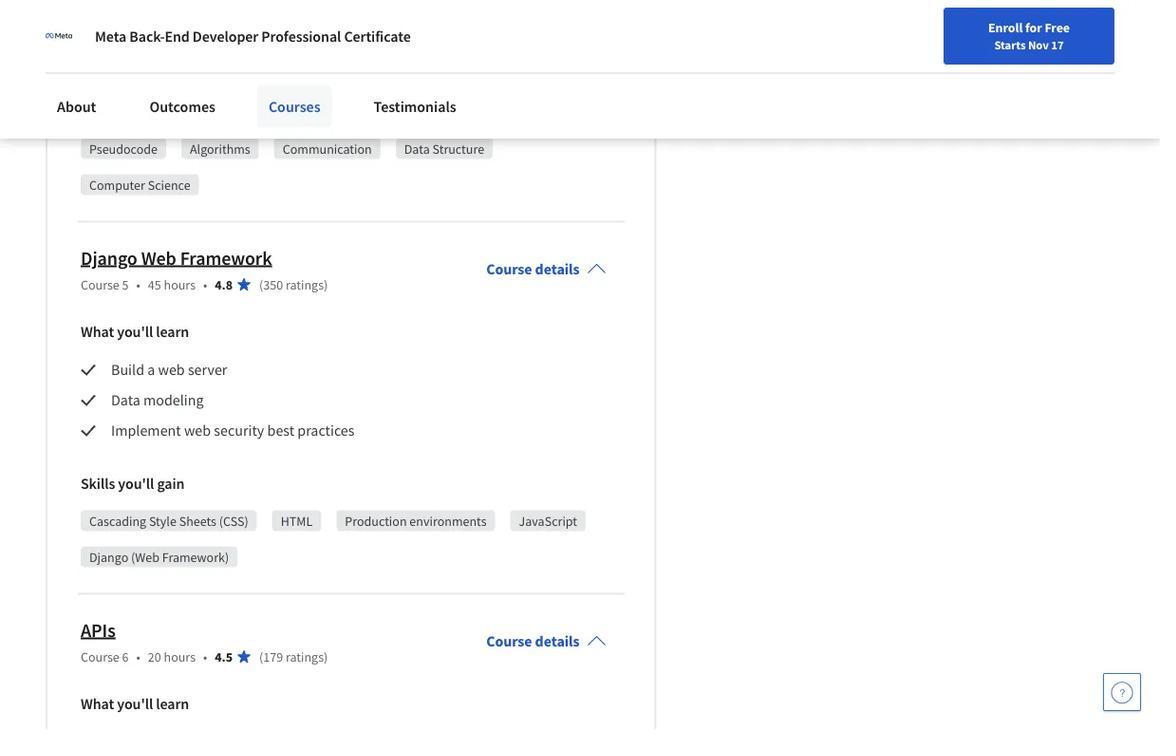 Task type: locate. For each thing, give the bounding box(es) containing it.
learn up the build a web server
[[156, 322, 189, 341]]

1 vertical spatial course details
[[486, 632, 580, 651]]

gain up cascading style sheets (css)
[[157, 474, 185, 493]]

apis link
[[81, 618, 115, 642]]

django left (web
[[89, 548, 128, 565]]

1 skills you'll gain from the top
[[81, 102, 185, 121]]

2 course details from the top
[[486, 632, 580, 651]]

2 hours from the top
[[164, 648, 196, 665]]

skills up cascading
[[81, 474, 115, 493]]

what
[[81, 322, 114, 341], [81, 695, 114, 713]]

gain for cascading style sheets (css)
[[157, 474, 185, 493]]

gain up pseudocode
[[157, 102, 185, 121]]

back-
[[129, 27, 165, 46]]

html
[[281, 512, 313, 529]]

0 horizontal spatial data
[[111, 391, 140, 410]]

javascript
[[519, 512, 577, 529]]

course 5 • 45 hours •
[[81, 276, 207, 293]]

help center image
[[1111, 681, 1133, 703]]

principles
[[200, 19, 263, 38]]

1 vertical spatial learn
[[156, 695, 189, 713]]

) right 179
[[324, 648, 328, 665]]

pseudocode
[[89, 140, 158, 157]]

data for data modeling
[[111, 391, 140, 410]]

course
[[486, 260, 532, 279], [81, 276, 119, 293], [486, 632, 532, 651], [81, 648, 119, 665]]

• left 4.8
[[203, 276, 207, 293]]

45
[[148, 276, 161, 293]]

1 vertical spatial hours
[[164, 648, 196, 665]]

ratings for django web framework
[[286, 276, 324, 293]]

0 vertical spatial course details button
[[471, 233, 621, 305]]

2 skills you'll gain from the top
[[81, 474, 185, 493]]

1 ) from the top
[[324, 276, 328, 293]]

skills you'll gain for pseudocode
[[81, 102, 185, 121]]

2 what from the top
[[81, 695, 114, 713]]

framework
[[180, 246, 272, 270]]

2 ratings from the top
[[286, 648, 324, 665]]

( right 4.8
[[259, 276, 263, 293]]

( for django web framework
[[259, 276, 263, 293]]

1 vertical spatial what you'll learn
[[81, 695, 189, 713]]

course details for django web framework
[[486, 260, 580, 279]]

django up 5
[[81, 246, 137, 270]]

django web framework link
[[81, 246, 272, 270]]

2 skills from the top
[[81, 474, 115, 493]]

skills up pseudocode
[[81, 102, 115, 121]]

sheets
[[179, 512, 216, 529]]

outcomes link
[[138, 85, 227, 127]]

hours
[[164, 276, 196, 293], [164, 648, 196, 665]]

data left "structure"
[[404, 140, 430, 157]]

1 vertical spatial data
[[111, 391, 140, 410]]

1 gain from the top
[[157, 102, 185, 121]]

show notifications image
[[973, 24, 996, 47]]

hours right 20 on the left
[[164, 648, 196, 665]]

menu item
[[831, 19, 953, 81]]

(
[[259, 276, 263, 293], [259, 648, 263, 665]]

0 vertical spatial hours
[[164, 276, 196, 293]]

nov
[[1028, 37, 1049, 52]]

0 vertical spatial skills you'll gain
[[81, 102, 185, 121]]

0 vertical spatial course details
[[486, 260, 580, 279]]

skills you'll gain
[[81, 102, 185, 121], [81, 474, 185, 493]]

0 vertical spatial details
[[535, 260, 580, 279]]

testimonials link
[[362, 85, 468, 127]]

1 ratings from the top
[[286, 276, 324, 293]]

ratings right 179
[[286, 648, 324, 665]]

modeling
[[143, 391, 204, 410]]

work.
[[454, 19, 490, 38]]

0 vertical spatial what
[[81, 322, 114, 341]]

course details button
[[471, 233, 621, 305], [471, 605, 621, 677]]

build
[[111, 360, 144, 379]]

cascading
[[89, 512, 146, 529]]

0 vertical spatial what you'll learn
[[81, 322, 189, 341]]

0 vertical spatial web
[[158, 360, 185, 379]]

0 vertical spatial (
[[259, 276, 263, 293]]

2 gain from the top
[[157, 474, 185, 493]]

django web framework
[[81, 246, 272, 270]]

1 course details button from the top
[[471, 233, 621, 305]]

)
[[324, 276, 328, 293], [324, 648, 328, 665]]

course details
[[486, 260, 580, 279], [486, 632, 580, 651]]

data structure
[[404, 140, 484, 157]]

1 skills from the top
[[81, 102, 115, 121]]

build a web server
[[111, 360, 227, 379]]

1 vertical spatial ratings
[[286, 648, 324, 665]]

data down the build
[[111, 391, 140, 410]]

web right a
[[158, 360, 185, 379]]

0 vertical spatial learn
[[156, 322, 189, 341]]

framework)
[[162, 548, 229, 565]]

web down modeling
[[184, 421, 211, 440]]

for
[[1025, 19, 1042, 36]]

learn
[[156, 322, 189, 341], [156, 695, 189, 713]]

about
[[57, 97, 96, 116]]

• left 4.5
[[203, 648, 207, 665]]

skills
[[81, 102, 115, 121], [81, 474, 115, 493]]

free
[[1045, 19, 1070, 36]]

environments
[[409, 512, 487, 529]]

5
[[122, 276, 129, 293]]

) right 350
[[324, 276, 328, 293]]

1 vertical spatial what
[[81, 695, 114, 713]]

0 vertical spatial gain
[[157, 102, 185, 121]]

django (web framework)
[[89, 548, 229, 565]]

1 horizontal spatial data
[[404, 140, 430, 157]]

you'll down course 6 • 20 hours •
[[117, 695, 153, 713]]

0 vertical spatial ratings
[[286, 276, 324, 293]]

what you'll learn
[[81, 322, 189, 341], [81, 695, 189, 713]]

0 vertical spatial data
[[404, 140, 430, 157]]

meta
[[95, 27, 126, 46]]

2 ( from the top
[[259, 648, 263, 665]]

what you'll learn down course 6 • 20 hours •
[[81, 695, 189, 713]]

what down course 6 • 20 hours •
[[81, 695, 114, 713]]

( right 4.5
[[259, 648, 263, 665]]

learn down 20 on the left
[[156, 695, 189, 713]]

data modeling
[[111, 391, 204, 410]]

None search field
[[255, 12, 417, 50]]

1 vertical spatial )
[[324, 648, 328, 665]]

details
[[535, 260, 580, 279], [535, 632, 580, 651]]

hours right 45
[[164, 276, 196, 293]]

2 ) from the top
[[324, 648, 328, 665]]

2 what you'll learn from the top
[[81, 695, 189, 713]]

2 course details button from the top
[[471, 605, 621, 677]]

0 vertical spatial )
[[324, 276, 328, 293]]

( 179 ratings )
[[259, 648, 328, 665]]

0 vertical spatial skills
[[81, 102, 115, 121]]

ratings right 350
[[286, 276, 324, 293]]

course details button for apis
[[471, 605, 621, 677]]

1 vertical spatial django
[[89, 548, 128, 565]]

) for django web framework
[[324, 276, 328, 293]]

4.8
[[215, 276, 233, 293]]

you'll
[[118, 102, 154, 121], [117, 322, 153, 341], [118, 474, 154, 493], [117, 695, 153, 713]]

350
[[263, 276, 283, 293]]

( 350 ratings )
[[259, 276, 328, 293]]

1 vertical spatial course details button
[[471, 605, 621, 677]]

skills you'll gain up cascading
[[81, 474, 185, 493]]

1 vertical spatial (
[[259, 648, 263, 665]]

web
[[158, 360, 185, 379], [184, 421, 211, 440]]

1 details from the top
[[535, 260, 580, 279]]

gain
[[157, 102, 185, 121], [157, 474, 185, 493]]

0 vertical spatial django
[[81, 246, 137, 270]]

you'll up pseudocode
[[118, 102, 154, 121]]

1 course details from the top
[[486, 260, 580, 279]]

1 vertical spatial gain
[[157, 474, 185, 493]]

1 vertical spatial skills
[[81, 474, 115, 493]]

skills you'll gain for cascading style sheets (css)
[[81, 474, 185, 493]]

what you'll learn up the build
[[81, 322, 189, 341]]

data
[[404, 140, 430, 157], [111, 391, 140, 410]]

•
[[136, 276, 140, 293], [203, 276, 207, 293], [136, 648, 140, 665], [203, 648, 207, 665]]

ratings
[[286, 276, 324, 293], [286, 648, 324, 665]]

2 details from the top
[[535, 632, 580, 651]]

( for apis
[[259, 648, 263, 665]]

1 hours from the top
[[164, 276, 196, 293]]

coursera image
[[15, 15, 136, 46]]

cascading style sheets (css)
[[89, 512, 248, 529]]

django
[[81, 246, 137, 270], [89, 548, 128, 565]]

1 vertical spatial details
[[535, 632, 580, 651]]

data for data structure
[[404, 140, 430, 157]]

1 what you'll learn from the top
[[81, 322, 189, 341]]

skills you'll gain up pseudocode
[[81, 102, 185, 121]]

what up the build
[[81, 322, 114, 341]]

gain for pseudocode
[[157, 102, 185, 121]]

django for django (web framework)
[[89, 548, 128, 565]]

hours for django web framework
[[164, 276, 196, 293]]

1 ( from the top
[[259, 276, 263, 293]]

1 vertical spatial skills you'll gain
[[81, 474, 185, 493]]



Task type: vqa. For each thing, say whether or not it's contained in the screenshot.
1st What
yes



Task type: describe. For each thing, give the bounding box(es) containing it.
20
[[148, 648, 161, 665]]

skills for cascading style sheets (css)
[[81, 474, 115, 493]]

how
[[356, 19, 384, 38]]

structure
[[432, 140, 484, 157]]

science
[[148, 176, 190, 193]]

practices
[[297, 421, 355, 440]]

6
[[122, 648, 129, 665]]

courses
[[269, 97, 320, 116]]

certificate
[[344, 27, 411, 46]]

developer
[[193, 27, 258, 46]]

ratings for apis
[[286, 648, 324, 665]]

underpin
[[295, 19, 353, 38]]

1 what from the top
[[81, 322, 114, 341]]

and
[[173, 19, 197, 38]]

4.5
[[215, 648, 233, 665]]

server
[[188, 360, 227, 379]]

enroll
[[988, 19, 1023, 36]]

(css)
[[219, 512, 248, 529]]

professional
[[261, 27, 341, 46]]

you'll up the build
[[117, 322, 153, 341]]

hours for apis
[[164, 648, 196, 665]]

course details for apis
[[486, 632, 580, 651]]

• right 5
[[136, 276, 140, 293]]

security
[[214, 421, 264, 440]]

web
[[141, 246, 176, 270]]

enroll for free starts nov 17
[[988, 19, 1070, 52]]

implement web security best practices
[[111, 421, 355, 440]]

meta image
[[46, 23, 72, 49]]

django for django web framework
[[81, 246, 137, 270]]

best
[[267, 421, 294, 440]]

1 vertical spatial web
[[184, 421, 211, 440]]

concepts and principles that underpin how databases work.
[[111, 19, 490, 38]]

• right "6"
[[136, 648, 140, 665]]

details for django web framework
[[535, 260, 580, 279]]

179
[[263, 648, 283, 665]]

apis
[[81, 618, 115, 642]]

17
[[1051, 37, 1064, 52]]

production
[[345, 512, 407, 529]]

(web
[[131, 548, 159, 565]]

computer science
[[89, 176, 190, 193]]

that
[[266, 19, 292, 38]]

outcomes
[[149, 97, 215, 116]]

a
[[147, 360, 155, 379]]

course 6 • 20 hours •
[[81, 648, 207, 665]]

starts
[[994, 37, 1026, 52]]

testimonials
[[374, 97, 456, 116]]

) for apis
[[324, 648, 328, 665]]

details for apis
[[535, 632, 580, 651]]

end
[[165, 27, 190, 46]]

algorithms
[[190, 140, 250, 157]]

skills for pseudocode
[[81, 102, 115, 121]]

you'll up cascading
[[118, 474, 154, 493]]

courses link
[[257, 85, 332, 127]]

concepts
[[111, 19, 170, 38]]

implement
[[111, 421, 181, 440]]

communication
[[283, 140, 372, 157]]

computer
[[89, 176, 145, 193]]

production environments
[[345, 512, 487, 529]]

style
[[149, 512, 176, 529]]

course details button for django web framework
[[471, 233, 621, 305]]

2 learn from the top
[[156, 695, 189, 713]]

1 learn from the top
[[156, 322, 189, 341]]

about link
[[46, 85, 108, 127]]

meta back-end developer professional certificate
[[95, 27, 411, 46]]

databases
[[387, 19, 451, 38]]



